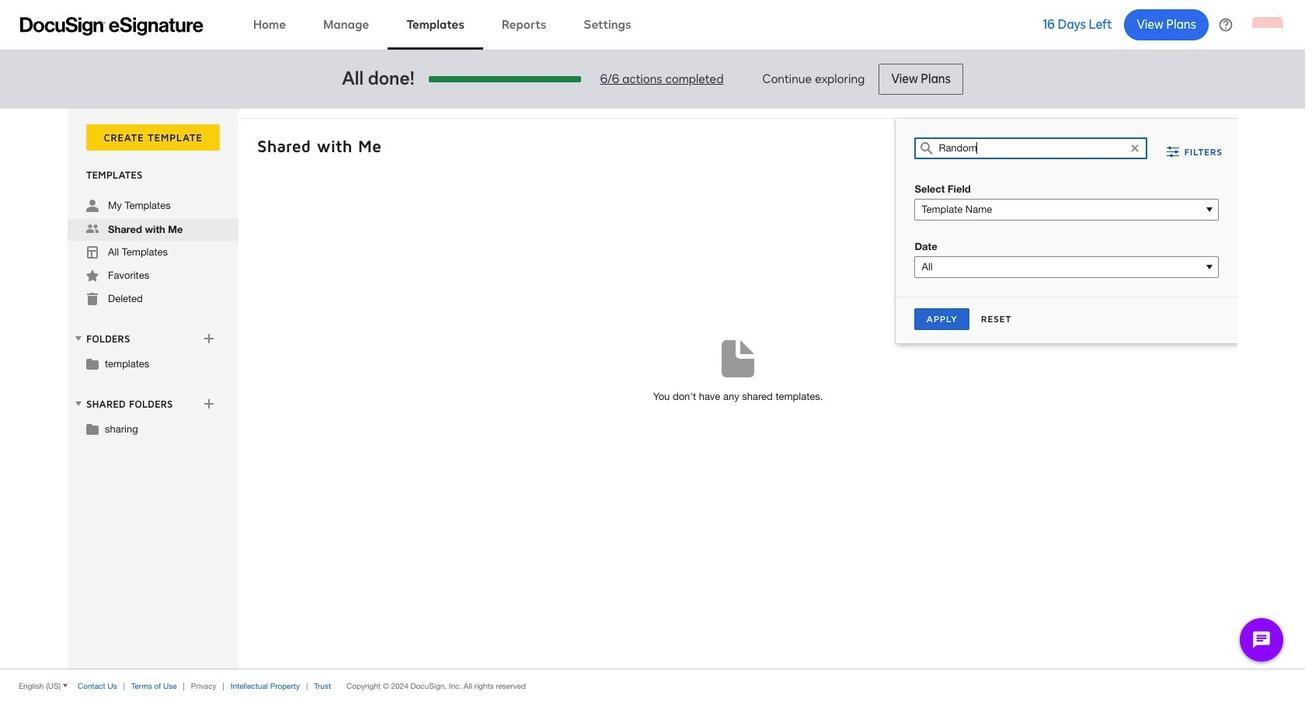 Task type: describe. For each thing, give the bounding box(es) containing it.
trash image
[[86, 293, 99, 305]]

templates image
[[86, 246, 99, 259]]

Search Shared with Me text field
[[939, 138, 1124, 159]]

shared image
[[86, 223, 99, 235]]

secondary navigation region
[[68, 109, 1242, 669]]



Task type: locate. For each thing, give the bounding box(es) containing it.
0 vertical spatial folder image
[[86, 357, 99, 370]]

your uploaded profile image image
[[1253, 9, 1284, 40]]

more info region
[[0, 669, 1306, 702]]

1 vertical spatial folder image
[[86, 423, 99, 435]]

user image
[[86, 200, 99, 212]]

view shared folders image
[[72, 398, 85, 410]]

1 folder image from the top
[[86, 357, 99, 370]]

folder image
[[86, 357, 99, 370], [86, 423, 99, 435]]

folder image for view shared folders icon
[[86, 423, 99, 435]]

docusign esignature image
[[20, 17, 204, 35]]

folder image for view folders image
[[86, 357, 99, 370]]

2 folder image from the top
[[86, 423, 99, 435]]

view folders image
[[72, 332, 85, 345]]

star filled image
[[86, 270, 99, 282]]



Task type: vqa. For each thing, say whether or not it's contained in the screenshot.
More Info region
yes



